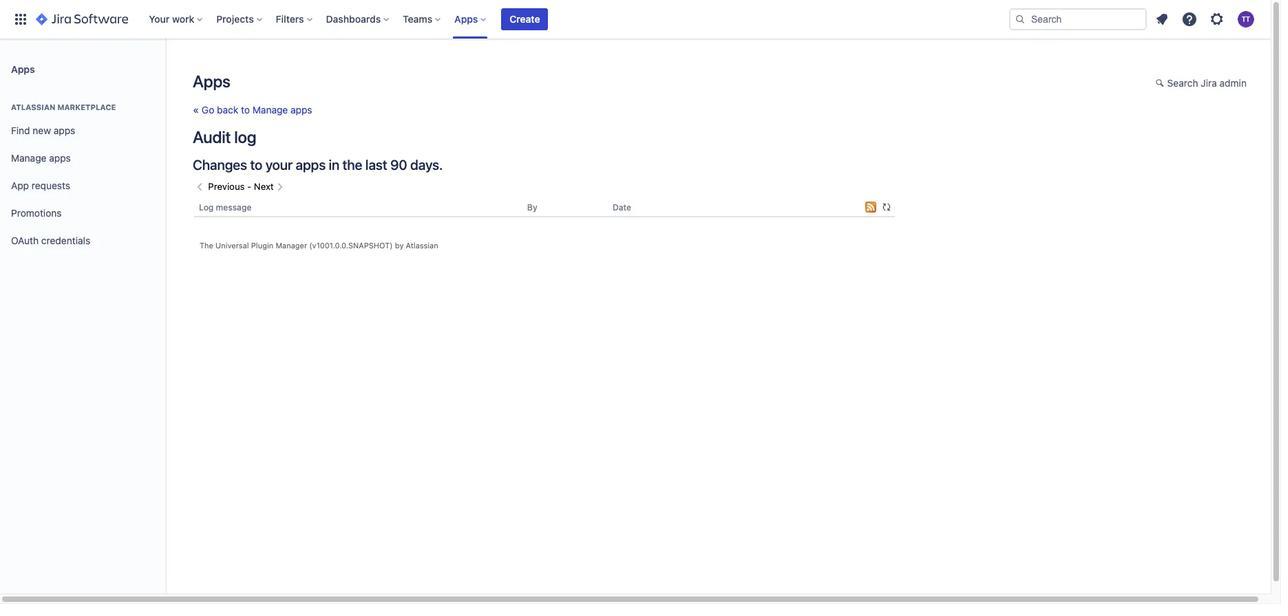 Task type: describe. For each thing, give the bounding box(es) containing it.
admin
[[1220, 77, 1247, 89]]

back
[[217, 104, 239, 116]]

0 horizontal spatial apps
[[11, 63, 35, 75]]

0 vertical spatial to
[[241, 104, 250, 116]]

1 horizontal spatial manage
[[253, 104, 288, 116]]

by
[[528, 202, 538, 213]]

go
[[202, 104, 214, 116]]

oauth credentials
[[11, 235, 90, 246]]

(v1001.0.0.snapshot)
[[309, 241, 393, 250]]

apps left in
[[296, 157, 326, 173]]

promotions link
[[6, 200, 160, 227]]

notifications image
[[1154, 11, 1171, 28]]

manage apps link
[[6, 145, 160, 172]]

log
[[234, 127, 257, 147]]

the universal plugin manager (v1001.0.0.snapshot) by atlassian
[[200, 241, 439, 250]]

1 horizontal spatial atlassian
[[406, 241, 439, 250]]

your profile and settings image
[[1238, 11, 1255, 28]]

apps button
[[451, 8, 492, 30]]

atlassian inside group
[[11, 103, 55, 112]]

atlassian marketplace
[[11, 103, 116, 112]]

new
[[33, 124, 51, 136]]

manage apps
[[11, 152, 71, 164]]

teams
[[403, 13, 433, 25]]

«
[[193, 104, 199, 116]]

apps up 'requests' in the left top of the page
[[49, 152, 71, 164]]

plugin
[[251, 241, 274, 250]]

appswitcher icon image
[[12, 11, 29, 28]]

filters
[[276, 13, 304, 25]]

filters button
[[272, 8, 318, 30]]

the
[[343, 157, 363, 173]]

audit
[[193, 127, 231, 147]]

atlassian marketplace group
[[6, 88, 160, 259]]

create
[[510, 13, 540, 25]]

find
[[11, 124, 30, 136]]

help image
[[1182, 11, 1199, 28]]

app requests link
[[6, 172, 160, 200]]

apps inside dropdown button
[[455, 13, 478, 25]]

settings image
[[1210, 11, 1226, 28]]

dashboards
[[326, 13, 381, 25]]

changes to your apps in the last 90 days.
[[193, 157, 443, 173]]

last
[[366, 157, 387, 173]]

log
[[199, 202, 214, 213]]

sidebar navigation image
[[150, 55, 180, 83]]

changes
[[193, 157, 247, 173]]

-
[[247, 181, 252, 192]]

90
[[391, 157, 407, 173]]

« go back to manage apps
[[193, 104, 312, 116]]

in
[[329, 157, 340, 173]]

audit log
[[193, 127, 257, 147]]

primary element
[[8, 0, 1010, 39]]

previous
[[208, 181, 245, 192]]

banner containing your work
[[0, 0, 1272, 39]]

projects button
[[212, 8, 268, 30]]

search jira admin link
[[1149, 73, 1254, 95]]

find new apps
[[11, 124, 75, 136]]

search
[[1168, 77, 1199, 89]]



Task type: vqa. For each thing, say whether or not it's contained in the screenshot.
Marketplace
yes



Task type: locate. For each thing, give the bounding box(es) containing it.
apps
[[291, 104, 312, 116], [54, 124, 75, 136], [49, 152, 71, 164], [296, 157, 326, 173]]

create button
[[502, 8, 549, 30]]

your work button
[[145, 8, 208, 30]]

promotions
[[11, 207, 62, 219]]

by
[[395, 241, 404, 250]]

banner
[[0, 0, 1272, 39]]

find new apps link
[[6, 117, 160, 145]]

manage inside atlassian marketplace group
[[11, 152, 46, 164]]

apps up go on the top left of page
[[193, 72, 231, 91]]

previous - next
[[208, 181, 274, 192]]

apps right teams popup button
[[455, 13, 478, 25]]

audit log feed image
[[866, 202, 877, 213]]

atlassian up new
[[11, 103, 55, 112]]

Search field
[[1010, 8, 1148, 30]]

your
[[149, 13, 170, 25]]

days.
[[411, 157, 443, 173]]

app
[[11, 180, 29, 191]]

oauth credentials link
[[6, 227, 160, 255]]

0 vertical spatial manage
[[253, 104, 288, 116]]

manage down find
[[11, 152, 46, 164]]

manage up log
[[253, 104, 288, 116]]

« go back to manage apps link
[[193, 104, 312, 116], [193, 104, 312, 116]]

message
[[216, 202, 252, 213]]

apps up changes to your apps in the last 90 days.
[[291, 104, 312, 116]]

jira
[[1202, 77, 1218, 89]]

apps
[[455, 13, 478, 25], [11, 63, 35, 75], [193, 72, 231, 91]]

small image
[[1156, 78, 1167, 89]]

projects
[[216, 13, 254, 25]]

0 horizontal spatial atlassian
[[11, 103, 55, 112]]

1 horizontal spatial apps
[[193, 72, 231, 91]]

oauth
[[11, 235, 39, 246]]

manage
[[253, 104, 288, 116], [11, 152, 46, 164]]

your work
[[149, 13, 194, 25]]

to
[[241, 104, 250, 116], [250, 157, 263, 173]]

your
[[266, 157, 293, 173]]

0 vertical spatial atlassian
[[11, 103, 55, 112]]

marketplace
[[57, 103, 116, 112]]

to right back
[[241, 104, 250, 116]]

1 vertical spatial atlassian
[[406, 241, 439, 250]]

1 vertical spatial manage
[[11, 152, 46, 164]]

apps right new
[[54, 124, 75, 136]]

atlassian link
[[406, 241, 439, 250]]

next
[[254, 181, 274, 192]]

apps down appswitcher icon
[[11, 63, 35, 75]]

2 horizontal spatial apps
[[455, 13, 478, 25]]

0 horizontal spatial manage
[[11, 152, 46, 164]]

1 vertical spatial to
[[250, 157, 263, 173]]

search jira admin
[[1168, 77, 1247, 89]]

app requests
[[11, 180, 70, 191]]

log message
[[199, 202, 252, 213]]

work
[[172, 13, 194, 25]]

credentials
[[41, 235, 90, 246]]

manager
[[276, 241, 307, 250]]

atlassian right "by"
[[406, 241, 439, 250]]

dashboards button
[[322, 8, 395, 30]]

to left your
[[250, 157, 263, 173]]

date
[[613, 202, 632, 213]]

search image
[[1015, 14, 1026, 25]]

requests
[[32, 180, 70, 191]]

the
[[200, 241, 213, 250]]

teams button
[[399, 8, 446, 30]]

atlassian
[[11, 103, 55, 112], [406, 241, 439, 250]]

jira software image
[[36, 11, 128, 28], [36, 11, 128, 28]]

universal
[[216, 241, 249, 250]]



